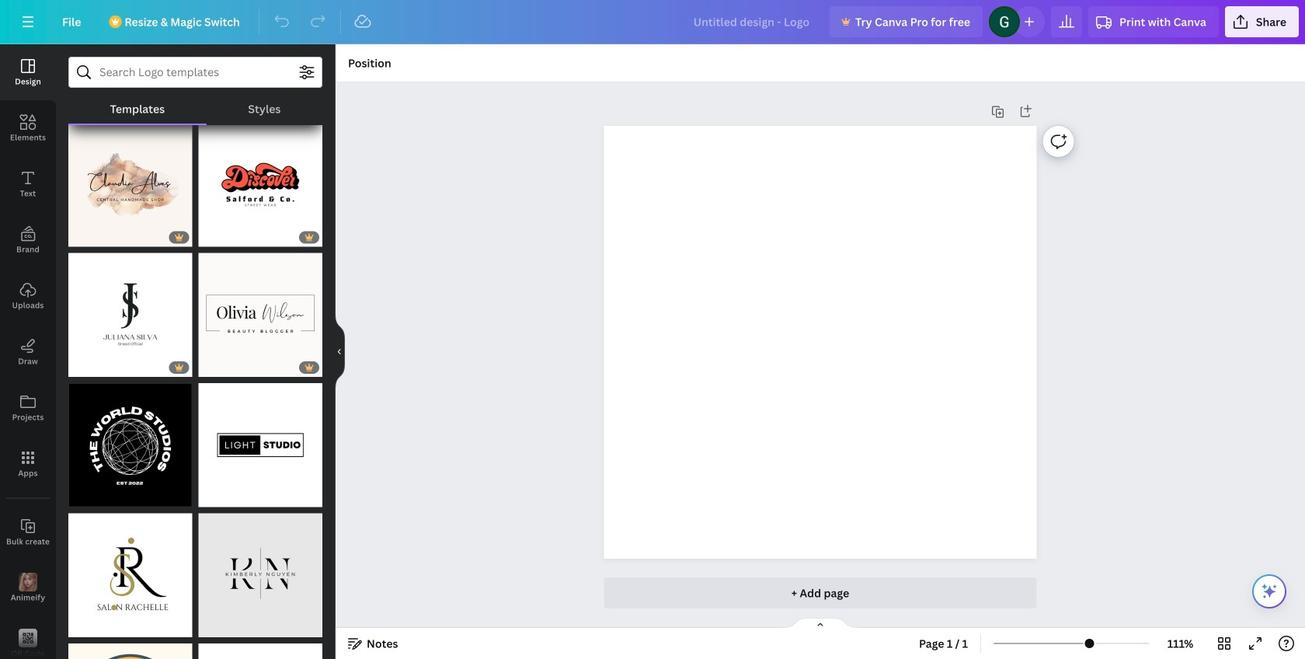 Task type: vqa. For each thing, say whether or not it's contained in the screenshot.
White And Black Modern Abstract Beauty Logo on the bottom left of the page
yes



Task type: locate. For each thing, give the bounding box(es) containing it.
black & white minimalist business logo group
[[199, 374, 323, 507]]

white and black modern abstract beauty logo group
[[68, 504, 192, 637]]

black and white modern vintage retro brand logo group
[[68, 374, 192, 507]]

black ivory luxury elegant script beauty blogger name logo group
[[199, 244, 323, 377]]

black and red minimalist simple modern street wear logo group
[[199, 113, 323, 247]]

canva assistant image
[[1261, 582, 1279, 601]]

black and white modern vintage retro brand logo image
[[68, 383, 192, 507]]

hide image
[[335, 314, 345, 389]]

vintage retro beach resort and hotel badge logo image
[[68, 644, 192, 659]]

Design title text field
[[681, 6, 824, 37]]

black & white minimalist business logo image
[[199, 383, 323, 507]]



Task type: describe. For each thing, give the bounding box(es) containing it.
modern brand name initials typography logo group
[[199, 634, 323, 659]]

boho abstract handwritten brand logo image
[[68, 123, 192, 247]]

Search Logo templates search field
[[99, 58, 291, 87]]

show pages image
[[783, 617, 858, 630]]

minimal initial brand logo group
[[68, 244, 192, 377]]

white and black modern abstract beauty logo image
[[68, 513, 192, 637]]

black elegant modern name initials monogram logo image
[[199, 513, 323, 637]]

modern brand name initials typography logo image
[[199, 644, 323, 659]]

vintage retro beach resort and hotel badge logo group
[[68, 634, 192, 659]]

side panel tab list
[[0, 44, 56, 659]]

main menu bar
[[0, 0, 1306, 44]]

boho abstract handwritten brand logo group
[[68, 113, 192, 247]]

black elegant modern name initials monogram logo group
[[199, 504, 323, 637]]



